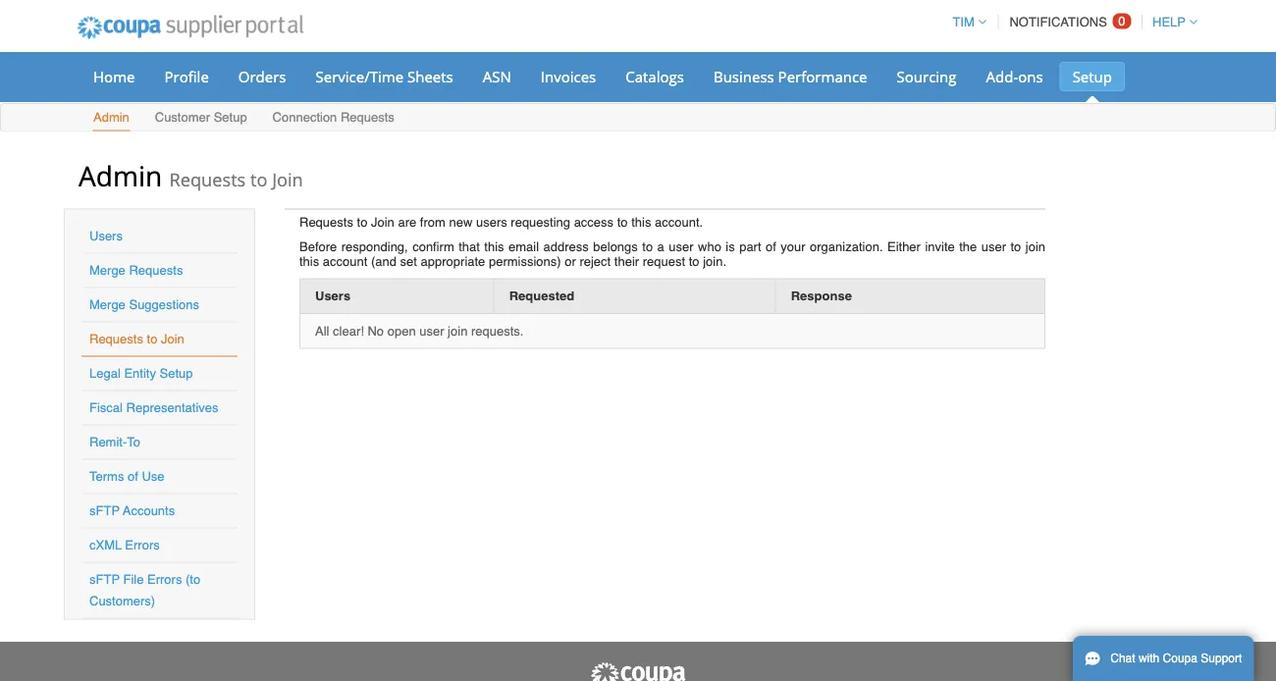 Task type: describe. For each thing, give the bounding box(es) containing it.
fiscal
[[89, 401, 123, 415]]

your
[[781, 239, 806, 254]]

users
[[476, 215, 507, 229]]

sftp for sftp file errors (to customers)
[[89, 572, 120, 587]]

fiscal representatives link
[[89, 401, 218, 415]]

the
[[960, 239, 977, 254]]

2 horizontal spatial this
[[632, 215, 651, 229]]

sftp for sftp accounts
[[89, 504, 120, 518]]

home link
[[81, 62, 148, 91]]

1 horizontal spatial this
[[484, 239, 504, 254]]

setup link
[[1060, 62, 1125, 91]]

clear!
[[333, 324, 364, 338]]

sftp file errors (to customers)
[[89, 572, 200, 609]]

requests to join
[[89, 332, 184, 347]]

connection
[[273, 110, 337, 125]]

connection requests
[[273, 110, 395, 125]]

sheets
[[408, 66, 453, 86]]

customer setup link
[[154, 106, 248, 131]]

request
[[643, 254, 685, 269]]

merge for merge requests
[[89, 263, 126, 278]]

join inside requests to join are from new users requesting access to this account. before responding, confirm that this email address belongs to a user who is part of your organization. either invite the user to join this account (and set appropriate permissions) or reject their request to join.
[[1026, 239, 1046, 254]]

responding,
[[341, 239, 408, 254]]

1 vertical spatial setup
[[214, 110, 247, 125]]

response
[[791, 289, 852, 303]]

remit-to link
[[89, 435, 140, 450]]

new
[[449, 215, 473, 229]]

remit-to
[[89, 435, 140, 450]]

requests up "legal"
[[89, 332, 143, 347]]

navigation containing notifications 0
[[944, 3, 1198, 41]]

sourcing link
[[884, 62, 970, 91]]

cxml errors link
[[89, 538, 160, 553]]

users link
[[89, 229, 123, 244]]

1 vertical spatial users
[[315, 289, 351, 303]]

sourcing
[[897, 66, 957, 86]]

admin for admin
[[93, 110, 129, 125]]

accounts
[[123, 504, 175, 518]]

requests to join are from new users requesting access to this account. before responding, confirm that this email address belongs to a user who is part of your organization. either invite the user to join this account (and set appropriate permissions) or reject their request to join.
[[299, 215, 1046, 269]]

connection requests link
[[272, 106, 396, 131]]

service/time sheets
[[316, 66, 453, 86]]

either
[[888, 239, 921, 254]]

entity
[[124, 366, 156, 381]]

appropriate
[[421, 254, 485, 269]]

2 horizontal spatial user
[[982, 239, 1006, 254]]

or
[[565, 254, 576, 269]]

requested
[[509, 289, 575, 303]]

requesting
[[511, 215, 571, 229]]

of inside requests to join are from new users requesting access to this account. before responding, confirm that this email address belongs to a user who is part of your organization. either invite the user to join this account (and set appropriate permissions) or reject their request to join.
[[766, 239, 777, 254]]

0 vertical spatial errors
[[125, 538, 160, 553]]

add-ons link
[[974, 62, 1056, 91]]

ons
[[1018, 66, 1043, 86]]

1 horizontal spatial user
[[669, 239, 694, 254]]

requests.
[[471, 324, 524, 338]]

business
[[714, 66, 774, 86]]

requests for admin
[[169, 167, 246, 191]]

chat with coupa support button
[[1073, 636, 1254, 681]]

add-
[[986, 66, 1018, 86]]

business performance
[[714, 66, 868, 86]]

errors inside sftp file errors (to customers)
[[147, 572, 182, 587]]

0 horizontal spatial users
[[89, 229, 123, 244]]

part
[[740, 239, 762, 254]]

join for requests to join are from new users requesting access to this account. before responding, confirm that this email address belongs to a user who is part of your organization. either invite the user to join this account (and set appropriate permissions) or reject their request to join.
[[371, 215, 395, 229]]

orders
[[238, 66, 286, 86]]

0
[[1119, 14, 1126, 28]]

all clear! no open user join requests.
[[315, 324, 524, 338]]

chat with coupa support
[[1111, 652, 1242, 666]]

is
[[726, 239, 735, 254]]

all
[[315, 324, 329, 338]]

help link
[[1144, 15, 1198, 29]]

sftp accounts link
[[89, 504, 175, 518]]

profile
[[164, 66, 209, 86]]

permissions)
[[489, 254, 561, 269]]

remit-
[[89, 435, 127, 450]]

to
[[127, 435, 140, 450]]

profile link
[[152, 62, 222, 91]]

legal entity setup
[[89, 366, 193, 381]]

0 horizontal spatial user
[[420, 324, 444, 338]]

terms
[[89, 469, 124, 484]]

(to
[[186, 572, 200, 587]]

merge suggestions link
[[89, 298, 199, 312]]

performance
[[778, 66, 868, 86]]

to inside admin requests to join
[[250, 167, 267, 191]]

customer
[[155, 110, 210, 125]]

address
[[544, 239, 589, 254]]

invoices link
[[528, 62, 609, 91]]

legal
[[89, 366, 121, 381]]

0 horizontal spatial this
[[299, 254, 319, 269]]

their
[[615, 254, 639, 269]]

notifications 0
[[1010, 14, 1126, 29]]



Task type: vqa. For each thing, say whether or not it's contained in the screenshot.
Catalogs LINK
yes



Task type: locate. For each thing, give the bounding box(es) containing it.
join.
[[703, 254, 727, 269]]

0 horizontal spatial coupa supplier portal image
[[64, 3, 317, 52]]

merge down merge requests link
[[89, 298, 126, 312]]

0 vertical spatial sftp
[[89, 504, 120, 518]]

users up all
[[315, 289, 351, 303]]

0 vertical spatial join
[[1026, 239, 1046, 254]]

catalogs link
[[613, 62, 697, 91]]

1 horizontal spatial setup
[[214, 110, 247, 125]]

coupa
[[1163, 652, 1198, 666]]

1 horizontal spatial join
[[1026, 239, 1046, 254]]

user right a
[[669, 239, 694, 254]]

setup inside 'link'
[[1073, 66, 1113, 86]]

coupa supplier portal image
[[64, 3, 317, 52], [589, 662, 687, 681]]

2 vertical spatial setup
[[160, 366, 193, 381]]

join inside requests to join are from new users requesting access to this account. before responding, confirm that this email address belongs to a user who is part of your organization. either invite the user to join this account (and set appropriate permissions) or reject their request to join.
[[371, 215, 395, 229]]

1 merge from the top
[[89, 263, 126, 278]]

sftp file errors (to customers) link
[[89, 572, 200, 609]]

0 horizontal spatial setup
[[160, 366, 193, 381]]

1 vertical spatial join
[[448, 324, 468, 338]]

customer setup
[[155, 110, 247, 125]]

a
[[657, 239, 665, 254]]

this
[[632, 215, 651, 229], [484, 239, 504, 254], [299, 254, 319, 269]]

merge requests
[[89, 263, 183, 278]]

errors left (to
[[147, 572, 182, 587]]

sftp up cxml
[[89, 504, 120, 518]]

1 vertical spatial join
[[371, 215, 395, 229]]

errors
[[125, 538, 160, 553], [147, 572, 182, 587]]

of
[[766, 239, 777, 254], [128, 469, 138, 484]]

open
[[388, 324, 416, 338]]

sftp
[[89, 504, 120, 518], [89, 572, 120, 587]]

2 sftp from the top
[[89, 572, 120, 587]]

this down users
[[484, 239, 504, 254]]

setup down notifications 0
[[1073, 66, 1113, 86]]

requests for connection
[[341, 110, 395, 125]]

suggestions
[[129, 298, 199, 312]]

no
[[368, 324, 384, 338]]

0 horizontal spatial join
[[448, 324, 468, 338]]

tim link
[[944, 15, 987, 29]]

1 horizontal spatial of
[[766, 239, 777, 254]]

0 horizontal spatial of
[[128, 469, 138, 484]]

admin down home link
[[93, 110, 129, 125]]

merge for merge suggestions
[[89, 298, 126, 312]]

0 vertical spatial join
[[272, 167, 303, 191]]

0 vertical spatial of
[[766, 239, 777, 254]]

organization.
[[810, 239, 883, 254]]

(and
[[371, 254, 397, 269]]

reject
[[580, 254, 611, 269]]

requests down service/time
[[341, 110, 395, 125]]

chat
[[1111, 652, 1136, 666]]

requests inside admin requests to join
[[169, 167, 246, 191]]

users up "merge requests"
[[89, 229, 123, 244]]

1 horizontal spatial coupa supplier portal image
[[589, 662, 687, 681]]

customers)
[[89, 594, 155, 609]]

catalogs
[[626, 66, 684, 86]]

this left account
[[299, 254, 319, 269]]

join inside admin requests to join
[[272, 167, 303, 191]]

confirm
[[413, 239, 454, 254]]

admin link
[[92, 106, 130, 131]]

admin for admin requests to join
[[79, 157, 162, 194]]

requests for merge
[[129, 263, 183, 278]]

who
[[698, 239, 722, 254]]

requests inside "link"
[[341, 110, 395, 125]]

1 vertical spatial of
[[128, 469, 138, 484]]

join down suggestions
[[161, 332, 184, 347]]

requests down customer setup link
[[169, 167, 246, 191]]

merge suggestions
[[89, 298, 199, 312]]

terms of use
[[89, 469, 165, 484]]

home
[[93, 66, 135, 86]]

sftp up customers)
[[89, 572, 120, 587]]

user
[[669, 239, 694, 254], [982, 239, 1006, 254], [420, 324, 444, 338]]

join for requests to join
[[161, 332, 184, 347]]

before
[[299, 239, 337, 254]]

add-ons
[[986, 66, 1043, 86]]

0 vertical spatial setup
[[1073, 66, 1113, 86]]

sftp accounts
[[89, 504, 175, 518]]

from
[[420, 215, 446, 229]]

2 vertical spatial join
[[161, 332, 184, 347]]

asn link
[[470, 62, 524, 91]]

0 vertical spatial coupa supplier portal image
[[64, 3, 317, 52]]

1 vertical spatial merge
[[89, 298, 126, 312]]

service/time sheets link
[[303, 62, 466, 91]]

join left are
[[371, 215, 395, 229]]

email
[[509, 239, 539, 254]]

1 sftp from the top
[[89, 504, 120, 518]]

cxml errors
[[89, 538, 160, 553]]

admin down the 'admin' link
[[79, 157, 162, 194]]

navigation
[[944, 3, 1198, 41]]

setup
[[1073, 66, 1113, 86], [214, 110, 247, 125], [160, 366, 193, 381]]

0 vertical spatial merge
[[89, 263, 126, 278]]

join down connection
[[272, 167, 303, 191]]

legal entity setup link
[[89, 366, 193, 381]]

setup right customer
[[214, 110, 247, 125]]

1 vertical spatial sftp
[[89, 572, 120, 587]]

requests to join link
[[89, 332, 184, 347]]

user right the
[[982, 239, 1006, 254]]

belongs
[[593, 239, 638, 254]]

use
[[142, 469, 165, 484]]

set
[[400, 254, 417, 269]]

join left 'requests.'
[[448, 324, 468, 338]]

asn
[[483, 66, 511, 86]]

of right part
[[766, 239, 777, 254]]

are
[[398, 215, 417, 229]]

invite
[[925, 239, 955, 254]]

notifications
[[1010, 15, 1107, 29]]

2 merge from the top
[[89, 298, 126, 312]]

2 horizontal spatial setup
[[1073, 66, 1113, 86]]

errors down accounts
[[125, 538, 160, 553]]

this up belongs
[[632, 215, 651, 229]]

representatives
[[126, 401, 218, 415]]

1 horizontal spatial join
[[272, 167, 303, 191]]

orders link
[[226, 62, 299, 91]]

1 vertical spatial admin
[[79, 157, 162, 194]]

of left use
[[128, 469, 138, 484]]

1 vertical spatial coupa supplier portal image
[[589, 662, 687, 681]]

requests up before
[[299, 215, 353, 229]]

0 vertical spatial users
[[89, 229, 123, 244]]

join
[[272, 167, 303, 191], [371, 215, 395, 229], [161, 332, 184, 347]]

support
[[1201, 652, 1242, 666]]

user right open
[[420, 324, 444, 338]]

merge down users link
[[89, 263, 126, 278]]

1 vertical spatial errors
[[147, 572, 182, 587]]

join right the
[[1026, 239, 1046, 254]]

setup up the representatives
[[160, 366, 193, 381]]

account
[[323, 254, 368, 269]]

sftp inside sftp file errors (to customers)
[[89, 572, 120, 587]]

terms of use link
[[89, 469, 165, 484]]

file
[[123, 572, 144, 587]]

requests up suggestions
[[129, 263, 183, 278]]

business performance link
[[701, 62, 880, 91]]

0 vertical spatial admin
[[93, 110, 129, 125]]

1 horizontal spatial users
[[315, 289, 351, 303]]

2 horizontal spatial join
[[371, 215, 395, 229]]

access
[[574, 215, 614, 229]]

merge requests link
[[89, 263, 183, 278]]

0 horizontal spatial join
[[161, 332, 184, 347]]

fiscal representatives
[[89, 401, 218, 415]]

requests inside requests to join are from new users requesting access to this account. before responding, confirm that this email address belongs to a user who is part of your organization. either invite the user to join this account (and set appropriate permissions) or reject their request to join.
[[299, 215, 353, 229]]

invoices
[[541, 66, 596, 86]]

tim
[[953, 15, 975, 29]]

admin
[[93, 110, 129, 125], [79, 157, 162, 194]]



